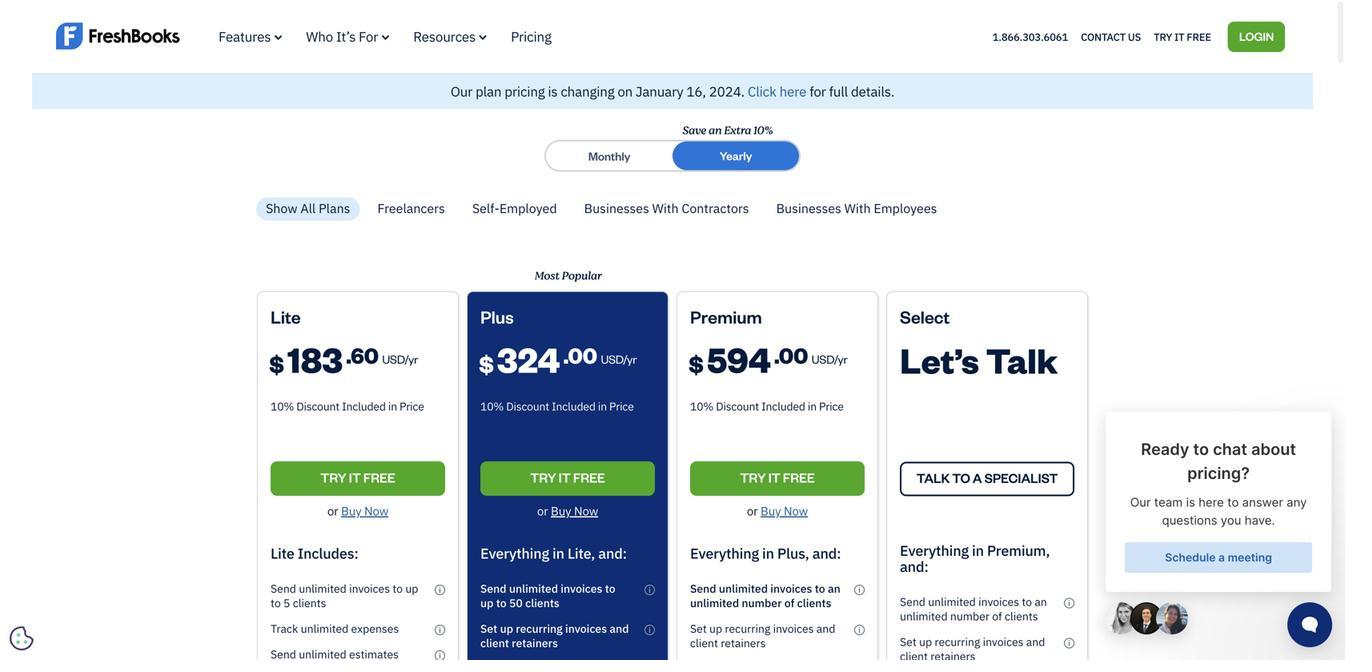 Task type: vqa. For each thing, say whether or not it's contained in the screenshot.
Save
yes



Task type: describe. For each thing, give the bounding box(es) containing it.
try it free link for lite
[[271, 461, 445, 496]]

an for select
[[1035, 594, 1048, 609]]

free for second try it free link from left
[[573, 469, 605, 486]]

.60
[[346, 341, 379, 369]]

lite for lite includes:
[[271, 544, 295, 563]]

10% discount included in price for premium
[[691, 399, 844, 414]]

contact
[[1082, 30, 1126, 43]]

0 horizontal spatial and
[[610, 621, 629, 636]]

of for premium
[[785, 596, 795, 610]]

businesses with employees
[[777, 200, 938, 217]]

try it free link
[[1155, 26, 1212, 47]]

2 or from the left
[[537, 503, 548, 519]]

to left the 5
[[271, 596, 281, 610]]

up inside send unlimited invoices to up to 5 clients
[[406, 581, 419, 596]]

to down the everything in lite, and:
[[605, 581, 616, 596]]

try it free link for premium
[[691, 461, 865, 496]]

2 usd/yr from the left
[[601, 351, 637, 366]]

0 horizontal spatial client
[[481, 636, 509, 650]]

everything in plus, and:
[[691, 544, 842, 563]]

up for everything in plus, and:
[[710, 621, 723, 636]]

details.
[[852, 83, 895, 100]]

lite includes:
[[271, 544, 359, 563]]

our plan pricing is changing on january 16, 2024. click here for full details.
[[451, 83, 895, 100]]

try for second try it free link from left
[[531, 469, 557, 486]]

extra
[[724, 122, 751, 139]]

pricing
[[511, 28, 552, 45]]

$ for lite
[[269, 348, 284, 378]]

january
[[636, 83, 684, 100]]

set for premium
[[691, 621, 707, 636]]

freelancers
[[378, 200, 445, 217]]

who it's for
[[306, 28, 378, 45]]

now for premium
[[784, 503, 808, 519]]

recurring for select
[[935, 634, 981, 649]]

set for select
[[901, 634, 917, 649]]

free for try it free link at the top right
[[1187, 30, 1212, 43]]

show
[[266, 200, 298, 217]]

to down everything in plus, and:
[[815, 581, 826, 596]]

let's
[[901, 337, 980, 382]]

discount for premium
[[716, 399, 760, 414]]

clients down plus,
[[798, 596, 832, 610]]

premium
[[691, 305, 762, 328]]

retainers for select
[[931, 649, 976, 660]]

features link
[[219, 28, 282, 45]]

or buy now for premium
[[747, 503, 808, 519]]

2024.
[[710, 83, 745, 100]]

send for premium
[[691, 581, 717, 596]]

buy for premium
[[761, 503, 782, 519]]

for
[[810, 83, 827, 100]]

full
[[830, 83, 848, 100]]

up for everything in lite, and:
[[500, 621, 514, 636]]

2 it from the left
[[559, 469, 571, 486]]

or buy now for lite
[[328, 503, 389, 519]]

select
[[901, 305, 950, 328]]

everything for premium
[[691, 544, 759, 563]]

2 try it free link from the left
[[481, 461, 655, 496]]

or for premium
[[747, 503, 758, 519]]

.60 usd/yr
[[346, 341, 418, 369]]

try for try it free link corresponding to premium
[[741, 469, 766, 486]]

save
[[682, 122, 706, 139]]

.00 usd/yr for try it free link corresponding to premium
[[775, 341, 848, 369]]

plus
[[481, 305, 514, 328]]

contact us link
[[1082, 26, 1142, 47]]

included for premium
[[762, 399, 806, 414]]

clients inside send unlimited invoices to up to 50 clients
[[526, 596, 560, 610]]

to left '50'
[[497, 596, 507, 610]]

discount for lite
[[297, 399, 340, 414]]

track
[[271, 621, 298, 636]]

and: for premium
[[813, 544, 842, 563]]

login
[[1240, 28, 1275, 43]]

who it's for link
[[306, 28, 390, 45]]

save an extra 10%
[[682, 122, 773, 139]]

included for lite
[[342, 399, 386, 414]]

2 10% discount included in price from the left
[[481, 399, 634, 414]]

an for premium
[[828, 581, 841, 596]]

pricing
[[505, 83, 545, 100]]

and for select
[[1027, 634, 1046, 649]]

everything in lite, and:
[[481, 544, 627, 563]]

16,
[[687, 83, 706, 100]]

1 horizontal spatial talk
[[987, 337, 1058, 382]]

to up expenses
[[393, 581, 403, 596]]

price for premium
[[820, 399, 844, 414]]

2 price from the left
[[610, 399, 634, 414]]

try it free
[[1155, 30, 1212, 43]]

changing
[[561, 83, 615, 100]]

self-
[[473, 200, 500, 217]]

and: for select
[[901, 557, 929, 576]]

cookie consent banner dialog
[[12, 463, 252, 648]]

plus,
[[778, 544, 810, 563]]

0 horizontal spatial retainers
[[512, 636, 558, 650]]

businesses with contractors
[[585, 200, 750, 217]]

resources
[[414, 28, 476, 45]]

5
[[284, 596, 290, 610]]

it's
[[336, 28, 356, 45]]

0 horizontal spatial set up recurring invoices and client retainers
[[481, 621, 629, 650]]

send unlimited invoices to an unlimited number of clients for premium
[[691, 581, 841, 610]]

businesses for businesses with employees
[[777, 200, 842, 217]]

50
[[510, 596, 523, 610]]

try for try it free link at the top right
[[1155, 30, 1173, 43]]

expenses
[[351, 621, 399, 636]]

specialist
[[985, 469, 1059, 486]]

1 vertical spatial talk
[[917, 469, 950, 486]]

self-employed
[[473, 200, 557, 217]]

who
[[306, 28, 333, 45]]

employees
[[874, 200, 938, 217]]

employed
[[500, 200, 557, 217]]

login link
[[1229, 21, 1286, 52]]

show all plans
[[266, 200, 350, 217]]

freshbooks logo image
[[56, 21, 180, 51]]

now for lite
[[365, 503, 389, 519]]

for
[[359, 28, 378, 45]]

in inside everything in premium, and:
[[973, 541, 985, 560]]

talk to a specialist link
[[901, 462, 1075, 496]]

a
[[973, 469, 983, 486]]

cookie preferences image
[[10, 627, 34, 651]]

plan
[[476, 83, 502, 100]]



Task type: locate. For each thing, give the bounding box(es) containing it.
3 or from the left
[[747, 503, 758, 519]]

.00 for second try it free link from left
[[564, 341, 598, 369]]

0 horizontal spatial recurring
[[516, 621, 563, 636]]

2 included from the left
[[552, 399, 596, 414]]

usd/yr for premium
[[812, 351, 848, 366]]

1 horizontal spatial buy
[[551, 503, 572, 519]]

1 horizontal spatial an
[[828, 581, 841, 596]]

3 buy now link from the left
[[761, 503, 808, 519]]

1 it from the left
[[349, 469, 361, 486]]

an
[[709, 122, 722, 139], [828, 581, 841, 596], [1035, 594, 1048, 609]]

0 horizontal spatial of
[[785, 596, 795, 610]]

1 horizontal spatial 10% discount included in price
[[481, 399, 634, 414]]

1 horizontal spatial of
[[993, 609, 1003, 624]]

1 horizontal spatial send unlimited invoices to an unlimited number of clients
[[901, 594, 1048, 624]]

us
[[1129, 30, 1142, 43]]

clients
[[293, 596, 326, 610], [526, 596, 560, 610], [798, 596, 832, 610], [1005, 609, 1039, 624]]

2 horizontal spatial client
[[901, 649, 928, 660]]

clients down 'premium,'
[[1005, 609, 1039, 624]]

or buy now up the includes:
[[328, 503, 389, 519]]

in
[[388, 399, 397, 414], [598, 399, 607, 414], [808, 399, 817, 414], [973, 541, 985, 560], [553, 544, 565, 563], [763, 544, 775, 563]]

1 horizontal spatial retainers
[[721, 636, 766, 650]]

invoices
[[349, 581, 390, 596], [561, 581, 603, 596], [771, 581, 813, 596], [979, 594, 1020, 609], [566, 621, 607, 636], [774, 621, 814, 636], [984, 634, 1024, 649]]

3 usd/yr from the left
[[812, 351, 848, 366]]

unlimited inside send unlimited invoices to up to 5 clients
[[299, 581, 347, 596]]

2 horizontal spatial usd/yr
[[812, 351, 848, 366]]

to inside talk to a specialist link
[[953, 469, 971, 486]]

1.866.303.6061 link
[[993, 30, 1069, 43]]

2 horizontal spatial retainers
[[931, 649, 976, 660]]

2 try it free from the left
[[531, 469, 605, 486]]

set up recurring invoices and client retainers for premium
[[691, 621, 836, 650]]

number down everything in plus, and:
[[742, 596, 782, 610]]

try it free link
[[271, 461, 445, 496], [481, 461, 655, 496], [691, 461, 865, 496]]

1 horizontal spatial usd/yr
[[601, 351, 637, 366]]

1 horizontal spatial try it free link
[[481, 461, 655, 496]]

2 horizontal spatial included
[[762, 399, 806, 414]]

1 horizontal spatial $
[[479, 348, 494, 378]]

0 horizontal spatial price
[[400, 399, 424, 414]]

now
[[365, 503, 389, 519], [574, 503, 599, 519], [784, 503, 808, 519]]

1 horizontal spatial buy now link
[[551, 503, 599, 519]]

and: inside everything in premium, and:
[[901, 557, 929, 576]]

2 horizontal spatial buy now link
[[761, 503, 808, 519]]

buy
[[341, 503, 362, 519], [551, 503, 572, 519], [761, 503, 782, 519]]

of down everything in premium, and:
[[993, 609, 1003, 624]]

0 horizontal spatial try it free link
[[271, 461, 445, 496]]

2 horizontal spatial and:
[[901, 557, 929, 576]]

buy now link up the includes:
[[341, 503, 389, 519]]

number
[[742, 596, 782, 610], [951, 609, 990, 624]]

features
[[219, 28, 271, 45]]

up
[[406, 581, 419, 596], [481, 596, 494, 610], [500, 621, 514, 636], [710, 621, 723, 636], [920, 634, 933, 649]]

3 try it free from the left
[[741, 469, 815, 486]]

or up everything in plus, and:
[[747, 503, 758, 519]]

2 horizontal spatial set
[[901, 634, 917, 649]]

1 try it free from the left
[[321, 469, 396, 486]]

1 horizontal spatial number
[[951, 609, 990, 624]]

2 buy now link from the left
[[551, 503, 599, 519]]

1 horizontal spatial client
[[691, 636, 719, 650]]

0 horizontal spatial set
[[481, 621, 498, 636]]

1 now from the left
[[365, 503, 389, 519]]

recurring for premium
[[725, 621, 771, 636]]

2 lite from the top
[[271, 544, 295, 563]]

with
[[653, 200, 679, 217], [845, 200, 871, 217]]

0 horizontal spatial now
[[365, 503, 389, 519]]

0 horizontal spatial usd/yr
[[382, 351, 418, 366]]

send inside send unlimited invoices to up to 50 clients
[[481, 581, 507, 596]]

up inside send unlimited invoices to up to 50 clients
[[481, 596, 494, 610]]

and for premium
[[817, 621, 836, 636]]

0 horizontal spatial with
[[653, 200, 679, 217]]

send for lite
[[271, 581, 296, 596]]

with left employees
[[845, 200, 871, 217]]

unlimited inside send unlimited invoices to up to 50 clients
[[509, 581, 558, 596]]

send up the "track" on the left bottom
[[271, 581, 296, 596]]

with left contractors
[[653, 200, 679, 217]]

2 with from the left
[[845, 200, 871, 217]]

3 or buy now from the left
[[747, 503, 808, 519]]

plans
[[319, 200, 350, 217]]

invoices inside send unlimited invoices to up to 5 clients
[[349, 581, 390, 596]]

0 horizontal spatial talk
[[917, 469, 950, 486]]

1 horizontal spatial set up recurring invoices and client retainers
[[691, 621, 836, 650]]

an down everything in plus, and:
[[828, 581, 841, 596]]

3 10% discount included in price from the left
[[691, 399, 844, 414]]

1 discount from the left
[[297, 399, 340, 414]]

of down plus,
[[785, 596, 795, 610]]

it
[[349, 469, 361, 486], [559, 469, 571, 486], [769, 469, 781, 486]]

2 horizontal spatial it
[[769, 469, 781, 486]]

try
[[1155, 30, 1173, 43], [321, 469, 347, 486], [531, 469, 557, 486], [741, 469, 766, 486]]

1 businesses from the left
[[585, 200, 650, 217]]

2 .00 usd/yr from the left
[[775, 341, 848, 369]]

3 now from the left
[[784, 503, 808, 519]]

.00 for try it free link corresponding to premium
[[775, 341, 809, 369]]

number down everything in premium, and:
[[951, 609, 990, 624]]

1 horizontal spatial and
[[817, 621, 836, 636]]

buy for lite
[[341, 503, 362, 519]]

0 horizontal spatial it
[[349, 469, 361, 486]]

send unlimited invoices to an unlimited number of clients
[[691, 581, 841, 610], [901, 594, 1048, 624]]

to
[[953, 469, 971, 486], [393, 581, 403, 596], [605, 581, 616, 596], [815, 581, 826, 596], [1023, 594, 1033, 609], [271, 596, 281, 610], [497, 596, 507, 610]]

$
[[269, 348, 284, 378], [479, 348, 494, 378], [689, 348, 704, 378]]

usd/yr inside .60 usd/yr
[[382, 351, 418, 366]]

1 horizontal spatial or
[[537, 503, 548, 519]]

is
[[548, 83, 558, 100]]

1 or buy now from the left
[[328, 503, 389, 519]]

1 .00 from the left
[[564, 341, 598, 369]]

10% discount included in price
[[271, 399, 424, 414], [481, 399, 634, 414], [691, 399, 844, 414]]

buy up the includes:
[[341, 503, 362, 519]]

resources link
[[414, 28, 487, 45]]

up for everything in premium, and:
[[920, 634, 933, 649]]

1 horizontal spatial included
[[552, 399, 596, 414]]

send down everything in plus, and:
[[691, 581, 717, 596]]

try up everything in plus, and:
[[741, 469, 766, 486]]

clients inside send unlimited invoices to up to 5 clients
[[293, 596, 326, 610]]

2 horizontal spatial an
[[1035, 594, 1048, 609]]

3 included from the left
[[762, 399, 806, 414]]

0 horizontal spatial .00
[[564, 341, 598, 369]]

try it free for lite
[[321, 469, 396, 486]]

send unlimited invoices to up to 5 clients
[[271, 581, 419, 610]]

0 horizontal spatial send unlimited invoices to an unlimited number of clients
[[691, 581, 841, 610]]

lite
[[271, 305, 301, 328], [271, 544, 295, 563]]

0 horizontal spatial everything
[[481, 544, 550, 563]]

retainers for premium
[[721, 636, 766, 650]]

set up recurring invoices and client retainers
[[481, 621, 629, 650], [691, 621, 836, 650], [901, 634, 1046, 660]]

included
[[342, 399, 386, 414], [552, 399, 596, 414], [762, 399, 806, 414]]

0 horizontal spatial or buy now
[[328, 503, 389, 519]]

contractors
[[682, 200, 750, 217]]

send unlimited invoices to an unlimited number of clients down everything in premium, and:
[[901, 594, 1048, 624]]

3 price from the left
[[820, 399, 844, 414]]

or buy now up lite,
[[537, 503, 599, 519]]

3 $ from the left
[[689, 348, 704, 378]]

0 horizontal spatial and:
[[599, 544, 627, 563]]

1 price from the left
[[400, 399, 424, 414]]

2 horizontal spatial price
[[820, 399, 844, 414]]

with for contractors
[[653, 200, 679, 217]]

1 buy from the left
[[341, 503, 362, 519]]

try left the it at the top of page
[[1155, 30, 1173, 43]]

2 horizontal spatial buy
[[761, 503, 782, 519]]

0 horizontal spatial buy now link
[[341, 503, 389, 519]]

.00 usd/yr
[[564, 341, 637, 369], [775, 341, 848, 369]]

buy now link for premium
[[761, 503, 808, 519]]

1 horizontal spatial and:
[[813, 544, 842, 563]]

0 horizontal spatial try it free
[[321, 469, 396, 486]]

track unlimited expenses
[[271, 621, 399, 636]]

click
[[748, 83, 777, 100]]

2 $ from the left
[[479, 348, 494, 378]]

2 businesses from the left
[[777, 200, 842, 217]]

client for select
[[901, 649, 928, 660]]

10% discount included in price for lite
[[271, 399, 424, 414]]

3 try it free link from the left
[[691, 461, 865, 496]]

free for try it free link corresponding to premium
[[783, 469, 815, 486]]

send unlimited invoices to an unlimited number of clients for select
[[901, 594, 1048, 624]]

2 buy from the left
[[551, 503, 572, 519]]

to down 'premium,'
[[1023, 594, 1033, 609]]

1 with from the left
[[653, 200, 679, 217]]

on
[[618, 83, 633, 100]]

1 horizontal spatial discount
[[507, 399, 550, 414]]

businesses
[[585, 200, 650, 217], [777, 200, 842, 217]]

buy up everything in plus, and:
[[761, 503, 782, 519]]

1 horizontal spatial with
[[845, 200, 871, 217]]

everything for select
[[901, 541, 969, 560]]

try for lite's try it free link
[[321, 469, 347, 486]]

unlimited
[[299, 581, 347, 596], [509, 581, 558, 596], [719, 581, 768, 596], [929, 594, 976, 609], [691, 596, 740, 610], [901, 609, 948, 624], [301, 621, 349, 636]]

buy now link up plus,
[[761, 503, 808, 519]]

1 vertical spatial lite
[[271, 544, 295, 563]]

2 horizontal spatial and
[[1027, 634, 1046, 649]]

2 horizontal spatial $
[[689, 348, 704, 378]]

an right save
[[709, 122, 722, 139]]

0 horizontal spatial businesses
[[585, 200, 650, 217]]

1.866.303.6061
[[993, 30, 1069, 43]]

an down 'premium,'
[[1035, 594, 1048, 609]]

or for lite
[[328, 503, 339, 519]]

it
[[1175, 30, 1185, 43]]

1 $ from the left
[[269, 348, 284, 378]]

contact us
[[1082, 30, 1142, 43]]

pricing link
[[511, 28, 552, 45]]

send inside send unlimited invoices to up to 5 clients
[[271, 581, 296, 596]]

2 horizontal spatial recurring
[[935, 634, 981, 649]]

or
[[328, 503, 339, 519], [537, 503, 548, 519], [747, 503, 758, 519]]

lite,
[[568, 544, 595, 563]]

client for premium
[[691, 636, 719, 650]]

everything inside everything in premium, and:
[[901, 541, 969, 560]]

2 horizontal spatial try it free
[[741, 469, 815, 486]]

1 buy now link from the left
[[341, 503, 389, 519]]

send
[[271, 581, 296, 596], [481, 581, 507, 596], [691, 581, 717, 596], [901, 594, 926, 609]]

usd/yr for lite
[[382, 351, 418, 366]]

price
[[400, 399, 424, 414], [610, 399, 634, 414], [820, 399, 844, 414]]

or buy now up everything in plus, and:
[[747, 503, 808, 519]]

send unlimited invoices to up to 50 clients
[[481, 581, 616, 610]]

0 horizontal spatial buy
[[341, 503, 362, 519]]

everything
[[901, 541, 969, 560], [481, 544, 550, 563], [691, 544, 759, 563]]

buy now link up lite,
[[551, 503, 599, 519]]

1 or from the left
[[328, 503, 339, 519]]

try it free for premium
[[741, 469, 815, 486]]

2 horizontal spatial everything
[[901, 541, 969, 560]]

includes:
[[298, 544, 359, 563]]

10%
[[754, 122, 773, 139], [271, 399, 294, 414], [481, 399, 504, 414], [691, 399, 714, 414]]

3 buy from the left
[[761, 503, 782, 519]]

1 try it free link from the left
[[271, 461, 445, 496]]

0 horizontal spatial $
[[269, 348, 284, 378]]

free for lite's try it free link
[[363, 469, 396, 486]]

with for employees
[[845, 200, 871, 217]]

2 .00 from the left
[[775, 341, 809, 369]]

2 horizontal spatial discount
[[716, 399, 760, 414]]

clients right '50'
[[526, 596, 560, 610]]

talk
[[987, 337, 1058, 382], [917, 469, 950, 486]]

2 horizontal spatial try it free link
[[691, 461, 865, 496]]

buy up the everything in lite, and:
[[551, 503, 572, 519]]

number for premium
[[742, 596, 782, 610]]

.00
[[564, 341, 598, 369], [775, 341, 809, 369]]

send for select
[[901, 594, 926, 609]]

it for premium
[[769, 469, 781, 486]]

here
[[780, 83, 807, 100]]

try up the includes:
[[321, 469, 347, 486]]

0 horizontal spatial an
[[709, 122, 722, 139]]

of
[[785, 596, 795, 610], [993, 609, 1003, 624]]

try inside try it free link
[[1155, 30, 1173, 43]]

0 vertical spatial lite
[[271, 305, 301, 328]]

clients right the 5
[[293, 596, 326, 610]]

talk to a specialist
[[917, 469, 1059, 486]]

retainers
[[512, 636, 558, 650], [721, 636, 766, 650], [931, 649, 976, 660]]

0 horizontal spatial .00 usd/yr
[[564, 341, 637, 369]]

1 horizontal spatial set
[[691, 621, 707, 636]]

1 horizontal spatial .00
[[775, 341, 809, 369]]

lite for lite
[[271, 305, 301, 328]]

1 horizontal spatial now
[[574, 503, 599, 519]]

0 horizontal spatial number
[[742, 596, 782, 610]]

2 now from the left
[[574, 503, 599, 519]]

1 lite from the top
[[271, 305, 301, 328]]

click here link
[[748, 83, 807, 100]]

0 horizontal spatial included
[[342, 399, 386, 414]]

price for lite
[[400, 399, 424, 414]]

send unlimited invoices to an unlimited number of clients down everything in plus, and:
[[691, 581, 841, 610]]

buy now link for lite
[[341, 503, 389, 519]]

or up the includes:
[[328, 503, 339, 519]]

1 horizontal spatial recurring
[[725, 621, 771, 636]]

send left '50'
[[481, 581, 507, 596]]

0 horizontal spatial discount
[[297, 399, 340, 414]]

let's talk
[[901, 337, 1058, 382]]

0 horizontal spatial or
[[328, 503, 339, 519]]

1 included from the left
[[342, 399, 386, 414]]

try up the everything in lite, and:
[[531, 469, 557, 486]]

everything in premium, and:
[[901, 541, 1051, 576]]

$ for premium
[[689, 348, 704, 378]]

it for lite
[[349, 469, 361, 486]]

0 horizontal spatial 10% discount included in price
[[271, 399, 424, 414]]

our
[[451, 83, 473, 100]]

0 vertical spatial talk
[[987, 337, 1058, 382]]

2 horizontal spatial or
[[747, 503, 758, 519]]

recurring
[[516, 621, 563, 636], [725, 621, 771, 636], [935, 634, 981, 649]]

1 horizontal spatial try it free
[[531, 469, 605, 486]]

2 horizontal spatial 10% discount included in price
[[691, 399, 844, 414]]

2 discount from the left
[[507, 399, 550, 414]]

1 horizontal spatial it
[[559, 469, 571, 486]]

3 it from the left
[[769, 469, 781, 486]]

of for select
[[993, 609, 1003, 624]]

set
[[481, 621, 498, 636], [691, 621, 707, 636], [901, 634, 917, 649]]

1 10% discount included in price from the left
[[271, 399, 424, 414]]

2 horizontal spatial set up recurring invoices and client retainers
[[901, 634, 1046, 660]]

premium,
[[988, 541, 1051, 560]]

set up recurring invoices and client retainers for select
[[901, 634, 1046, 660]]

2 horizontal spatial or buy now
[[747, 503, 808, 519]]

usd/yr
[[382, 351, 418, 366], [601, 351, 637, 366], [812, 351, 848, 366]]

2 horizontal spatial now
[[784, 503, 808, 519]]

or up the everything in lite, and:
[[537, 503, 548, 519]]

2 or buy now from the left
[[537, 503, 599, 519]]

1 .00 usd/yr from the left
[[564, 341, 637, 369]]

send down everything in premium, and:
[[901, 594, 926, 609]]

number for select
[[951, 609, 990, 624]]

1 horizontal spatial price
[[610, 399, 634, 414]]

businesses for businesses with contractors
[[585, 200, 650, 217]]

all
[[301, 200, 316, 217]]

1 horizontal spatial everything
[[691, 544, 759, 563]]

1 horizontal spatial .00 usd/yr
[[775, 341, 848, 369]]

buy now link
[[341, 503, 389, 519], [551, 503, 599, 519], [761, 503, 808, 519]]

to left a
[[953, 469, 971, 486]]

1 horizontal spatial businesses
[[777, 200, 842, 217]]

1 horizontal spatial or buy now
[[537, 503, 599, 519]]

invoices inside send unlimited invoices to up to 50 clients
[[561, 581, 603, 596]]

3 discount from the left
[[716, 399, 760, 414]]

i
[[439, 585, 441, 595], [649, 585, 651, 595], [859, 585, 861, 595], [1069, 598, 1071, 608], [439, 625, 441, 635], [649, 625, 651, 635], [859, 625, 861, 635], [1069, 638, 1071, 648]]

1 usd/yr from the left
[[382, 351, 418, 366]]

.00 usd/yr for second try it free link from left
[[564, 341, 637, 369]]



